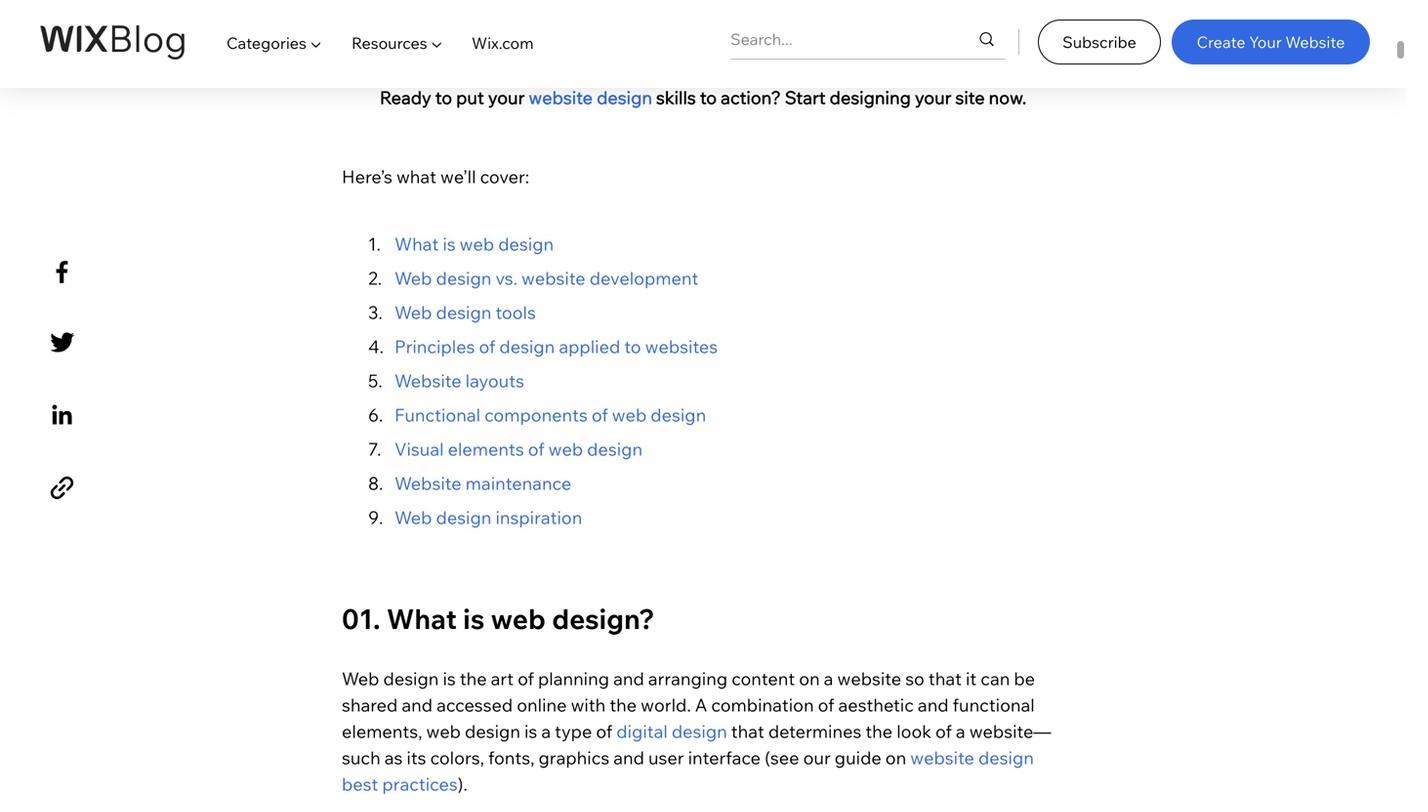 Task type: describe. For each thing, give the bounding box(es) containing it.
layouts
[[466, 370, 525, 392]]

can
[[981, 668, 1010, 690]]

resources
[[352, 33, 428, 53]]

visual elements of web design link
[[395, 438, 643, 460]]

development
[[590, 267, 699, 289]]

what is web design link
[[395, 233, 554, 255]]

and up elements,
[[402, 694, 433, 716]]

website design link
[[529, 86, 653, 108]]

type
[[555, 720, 592, 742]]

wix.com
[[472, 33, 534, 53]]

cover:
[[480, 166, 530, 188]]

of inside that determines the look of a website— such as its colors, fonts, graphics and user interface (see our guide on
[[936, 720, 952, 742]]

website inside "link"
[[1286, 32, 1346, 52]]

0 vertical spatial what
[[395, 233, 439, 255]]

web design inspiration link
[[395, 507, 583, 529]]

web design vs. website development
[[395, 267, 699, 289]]

web for 01. what is web design?
[[491, 602, 546, 636]]

website design best practices link
[[342, 747, 1038, 794]]

so
[[906, 668, 925, 690]]

start
[[785, 86, 826, 108]]

copy link of the article image
[[45, 471, 79, 505]]

best
[[342, 773, 378, 794]]

be
[[1014, 668, 1036, 690]]

web for visual elements of web design
[[549, 438, 583, 460]]

principles of design applied to websites link
[[395, 336, 718, 358]]

determines
[[769, 720, 862, 742]]

create your website
[[1197, 32, 1346, 52]]

practices
[[382, 773, 458, 794]]

aesthetic
[[839, 694, 914, 716]]

01.
[[342, 602, 381, 636]]

website design best practices
[[342, 747, 1038, 794]]

and inside that determines the look of a website— such as its colors, fonts, graphics and user interface (see our guide on
[[614, 747, 645, 769]]

colors,
[[430, 747, 484, 769]]

shared
[[342, 694, 398, 716]]

design down website maintenance
[[436, 507, 492, 529]]

web for web design vs. website development
[[395, 267, 432, 289]]

website—
[[970, 720, 1051, 742]]

copy link of the article image
[[45, 471, 79, 505]]

web design tools link
[[395, 301, 536, 323]]

functional components of web design link
[[395, 404, 706, 426]]

it
[[966, 668, 977, 690]]

subscribe
[[1063, 32, 1137, 52]]

our
[[804, 747, 831, 769]]

inspiration
[[496, 507, 583, 529]]

as
[[385, 747, 403, 769]]

its
[[407, 747, 426, 769]]

visual
[[395, 438, 444, 460]]

website down wix.com link at the left top of the page
[[529, 86, 593, 108]]

site
[[956, 86, 985, 108]]

visual elements of web design
[[395, 438, 643, 460]]

share article on linkedin image
[[45, 398, 79, 432]]

1 horizontal spatial to
[[625, 336, 641, 358]]

design down websites
[[651, 404, 706, 426]]

planning
[[538, 668, 610, 690]]

1 horizontal spatial a
[[824, 668, 834, 690]]

share article on facebook image
[[45, 255, 79, 289]]

website maintenance link
[[395, 472, 572, 494]]

ready to put your website design skills to action? start designing your site now.
[[380, 86, 1027, 108]]

subscribe link
[[1038, 20, 1162, 64]]

share article on facebook image
[[45, 255, 79, 289]]

ready
[[380, 86, 432, 108]]

website layouts link
[[395, 370, 525, 392]]

that inside that determines the look of a website— such as its colors, fonts, graphics and user interface (see our guide on
[[731, 720, 765, 742]]

principles of design applied to websites
[[395, 336, 718, 358]]

components
[[485, 404, 588, 426]]

1 vertical spatial what
[[387, 602, 457, 636]]

of down components
[[528, 438, 545, 460]]

create your website link
[[1172, 20, 1371, 64]]

web for web design tools
[[395, 301, 432, 323]]

functional
[[395, 404, 481, 426]]

(see
[[765, 747, 800, 769]]

elements,
[[342, 720, 422, 742]]

now.
[[989, 86, 1027, 108]]

designing
[[830, 86, 911, 108]]

0 horizontal spatial the
[[460, 668, 487, 690]]

a inside that determines the look of a website— such as its colors, fonts, graphics and user interface (see our guide on
[[956, 720, 966, 742]]

on inside web design is the art of planning and arranging content on a website so that it can be shared and accessed online with the world. a combination of aesthetic and functional elements, web design is a type of
[[799, 668, 820, 690]]

design down functional components of web design link
[[587, 438, 643, 460]]

on inside that determines the look of a website— such as its colors, fonts, graphics and user interface (see our guide on
[[886, 747, 907, 769]]

put
[[456, 86, 484, 108]]

1 vertical spatial the
[[610, 694, 637, 716]]

that determines the look of a website— such as its colors, fonts, graphics and user interface (see our guide on
[[342, 720, 1051, 769]]

look
[[897, 720, 932, 742]]

of up the determines
[[818, 694, 835, 716]]

functional components of web design
[[395, 404, 706, 426]]

of right type
[[596, 720, 613, 742]]

principles
[[395, 336, 475, 358]]

here's what we'll cover:
[[342, 166, 534, 188]]

vs.
[[496, 267, 518, 289]]



Task type: locate. For each thing, give the bounding box(es) containing it.
design up web design tools link
[[436, 267, 492, 289]]

fonts,
[[488, 747, 535, 769]]

design down website— at the bottom right of the page
[[979, 747, 1034, 769]]

a down 'functional'
[[956, 720, 966, 742]]

1 ▼ from the left
[[310, 33, 322, 53]]

web for web design inspiration
[[395, 507, 432, 529]]

design up principles
[[436, 301, 492, 323]]

world.
[[641, 694, 691, 716]]

a up the determines
[[824, 668, 834, 690]]

maintenance
[[466, 472, 572, 494]]

2 ▼ from the left
[[431, 33, 443, 53]]

digital design
[[617, 720, 728, 742]]

such
[[342, 747, 381, 769]]

your left site
[[915, 86, 952, 108]]

to right skills at left
[[700, 86, 717, 108]]

what
[[395, 233, 439, 255], [387, 602, 457, 636]]

design left skills at left
[[597, 86, 653, 108]]

web
[[395, 267, 432, 289], [395, 301, 432, 323], [395, 507, 432, 529], [342, 668, 380, 690]]

categories
[[227, 33, 307, 53]]

web for web design is the art of planning and arranging content on a website so that it can be shared and accessed online with the world. a combination of aesthetic and functional elements, web design is a type of
[[342, 668, 380, 690]]

tools
[[496, 301, 536, 323]]

0 horizontal spatial a
[[542, 720, 551, 742]]

action?
[[721, 86, 781, 108]]

2 horizontal spatial a
[[956, 720, 966, 742]]

design up vs.
[[498, 233, 554, 255]]

that inside web design is the art of planning and arranging content on a website so that it can be shared and accessed online with the world. a combination of aesthetic and functional elements, web design is a type of
[[929, 668, 962, 690]]

art
[[491, 668, 514, 690]]

web up principles
[[395, 301, 432, 323]]

with
[[571, 694, 606, 716]]

your right put
[[488, 86, 525, 108]]

a
[[695, 694, 708, 716]]

to right applied
[[625, 336, 641, 358]]

digital
[[617, 720, 668, 742]]

design up "shared"
[[383, 668, 439, 690]]

▼ for categories ▼
[[310, 33, 322, 53]]

web inside web design is the art of planning and arranging content on a website so that it can be shared and accessed online with the world. a combination of aesthetic and functional elements, web design is a type of
[[426, 720, 461, 742]]

user
[[649, 747, 684, 769]]

website down look on the right bottom of page
[[911, 747, 975, 769]]

0 horizontal spatial your
[[488, 86, 525, 108]]

▼ right resources
[[431, 33, 443, 53]]

website down principles
[[395, 370, 462, 392]]

that
[[929, 668, 962, 690], [731, 720, 765, 742]]

1 horizontal spatial that
[[929, 668, 962, 690]]

your
[[488, 86, 525, 108], [915, 86, 952, 108]]

design down a
[[672, 720, 728, 742]]

web for functional components of web design
[[612, 404, 647, 426]]

0 horizontal spatial to
[[435, 86, 452, 108]]

web down applied
[[612, 404, 647, 426]]

01. what is web design?
[[342, 602, 667, 636]]

functional
[[953, 694, 1035, 716]]

that down combination
[[731, 720, 765, 742]]

1 horizontal spatial the
[[610, 694, 637, 716]]

we'll
[[441, 166, 476, 188]]

website inside web design is the art of planning and arranging content on a website so that it can be shared and accessed online with the world. a combination of aesthetic and functional elements, web design is a type of
[[838, 668, 902, 690]]

on
[[799, 668, 820, 690], [886, 747, 907, 769]]

▼ for resources  ▼
[[431, 33, 443, 53]]

website right your
[[1286, 32, 1346, 52]]

of right look on the right bottom of page
[[936, 720, 952, 742]]

website layouts
[[395, 370, 525, 392]]

the down aesthetic
[[866, 720, 893, 742]]

web up art
[[491, 602, 546, 636]]

create
[[1197, 32, 1246, 52]]

Search... search field
[[731, 20, 939, 59]]

the
[[460, 668, 487, 690], [610, 694, 637, 716], [866, 720, 893, 742]]

design down accessed
[[465, 720, 521, 742]]

a
[[824, 668, 834, 690], [542, 720, 551, 742], [956, 720, 966, 742]]

your
[[1250, 32, 1282, 52]]

to left put
[[435, 86, 452, 108]]

and
[[614, 668, 645, 690], [402, 694, 433, 716], [918, 694, 949, 716], [614, 747, 645, 769]]

arranging
[[648, 668, 728, 690]]

elements
[[448, 438, 524, 460]]

web up colors,
[[426, 720, 461, 742]]

web up web design tools link
[[395, 267, 432, 289]]

accessed
[[437, 694, 513, 716]]

digital design link
[[617, 720, 728, 742]]

web down functional components of web design link
[[549, 438, 583, 460]]

1 your from the left
[[488, 86, 525, 108]]

wix.com link
[[457, 16, 549, 70]]

the up digital
[[610, 694, 637, 716]]

web design vs. website development link
[[395, 267, 699, 289]]

0 vertical spatial that
[[929, 668, 962, 690]]

1 horizontal spatial on
[[886, 747, 907, 769]]

on down look on the right bottom of page
[[886, 747, 907, 769]]

design?
[[552, 602, 655, 636]]

website right vs.
[[522, 267, 586, 289]]

here's
[[342, 166, 393, 188]]

websites
[[645, 336, 718, 358]]

of
[[479, 336, 496, 358], [592, 404, 608, 426], [528, 438, 545, 460], [518, 668, 534, 690], [818, 694, 835, 716], [596, 720, 613, 742], [936, 720, 952, 742]]

content
[[732, 668, 795, 690]]

of up layouts
[[479, 336, 496, 358]]

resources  ▼
[[352, 33, 443, 53]]

0 vertical spatial on
[[799, 668, 820, 690]]

categories ▼
[[227, 33, 322, 53]]

website
[[1286, 32, 1346, 52], [395, 370, 462, 392], [395, 472, 462, 494]]

0 horizontal spatial that
[[731, 720, 765, 742]]

what is web design
[[395, 233, 554, 255]]

of right art
[[518, 668, 534, 690]]

0 vertical spatial the
[[460, 668, 487, 690]]

online
[[517, 694, 567, 716]]

0 horizontal spatial ▼
[[310, 33, 322, 53]]

2 your from the left
[[915, 86, 952, 108]]

2 vertical spatial the
[[866, 720, 893, 742]]

applied
[[559, 336, 621, 358]]

guide
[[835, 747, 882, 769]]

the up accessed
[[460, 668, 487, 690]]

what
[[397, 166, 437, 188]]

website down visual
[[395, 472, 462, 494]]

interface
[[688, 747, 761, 769]]

design down tools
[[500, 336, 555, 358]]

1 vertical spatial on
[[886, 747, 907, 769]]

website up aesthetic
[[838, 668, 902, 690]]

1 horizontal spatial ▼
[[431, 33, 443, 53]]

web inside web design is the art of planning and arranging content on a website so that it can be shared and accessed online with the world. a combination of aesthetic and functional elements, web design is a type of
[[342, 668, 380, 690]]

1 vertical spatial that
[[731, 720, 765, 742]]

a down online on the left bottom of page
[[542, 720, 551, 742]]

website for website layouts
[[395, 370, 462, 392]]

▼ right categories
[[310, 33, 322, 53]]

0 vertical spatial website
[[1286, 32, 1346, 52]]

and down digital
[[614, 747, 645, 769]]

that left it
[[929, 668, 962, 690]]

website maintenance
[[395, 472, 572, 494]]

2 horizontal spatial to
[[700, 86, 717, 108]]

web down visual
[[395, 507, 432, 529]]

of right components
[[592, 404, 608, 426]]

website for website maintenance
[[395, 472, 462, 494]]

skills
[[656, 86, 696, 108]]

and up world. at the left of the page
[[614, 668, 645, 690]]

what right 01. at the bottom left
[[387, 602, 457, 636]]

website inside the website design best practices
[[911, 747, 975, 769]]

and down the so
[[918, 694, 949, 716]]

None search field
[[731, 20, 1006, 59]]

2 vertical spatial website
[[395, 472, 462, 494]]

share article on twitter image
[[45, 326, 79, 360], [45, 326, 79, 360]]

web up "shared"
[[342, 668, 380, 690]]

1 horizontal spatial your
[[915, 86, 952, 108]]

design
[[597, 86, 653, 108], [498, 233, 554, 255], [436, 267, 492, 289], [436, 301, 492, 323], [500, 336, 555, 358], [651, 404, 706, 426], [587, 438, 643, 460], [436, 507, 492, 529], [383, 668, 439, 690], [465, 720, 521, 742], [672, 720, 728, 742], [979, 747, 1034, 769]]

1 vertical spatial website
[[395, 370, 462, 392]]

graphics
[[539, 747, 610, 769]]

share article on linkedin image
[[45, 398, 79, 432]]

combination
[[712, 694, 814, 716]]

design inside the website design best practices
[[979, 747, 1034, 769]]

web design inspiration
[[395, 507, 583, 529]]

web design tools
[[395, 301, 536, 323]]

website
[[529, 86, 593, 108], [522, 267, 586, 289], [838, 668, 902, 690], [911, 747, 975, 769]]

2 horizontal spatial the
[[866, 720, 893, 742]]

the inside that determines the look of a website— such as its colors, fonts, graphics and user interface (see our guide on
[[866, 720, 893, 742]]

what down what
[[395, 233, 439, 255]]

0 horizontal spatial on
[[799, 668, 820, 690]]

web
[[460, 233, 494, 255], [612, 404, 647, 426], [549, 438, 583, 460], [491, 602, 546, 636], [426, 720, 461, 742]]

on right content
[[799, 668, 820, 690]]

web up web design tools link
[[460, 233, 494, 255]]

web design is the art of planning and arranging content on a website so that it can be shared and accessed online with the world. a combination of aesthetic and functional elements, web design is a type of
[[342, 668, 1040, 742]]



Task type: vqa. For each thing, say whether or not it's contained in the screenshot.
contact
no



